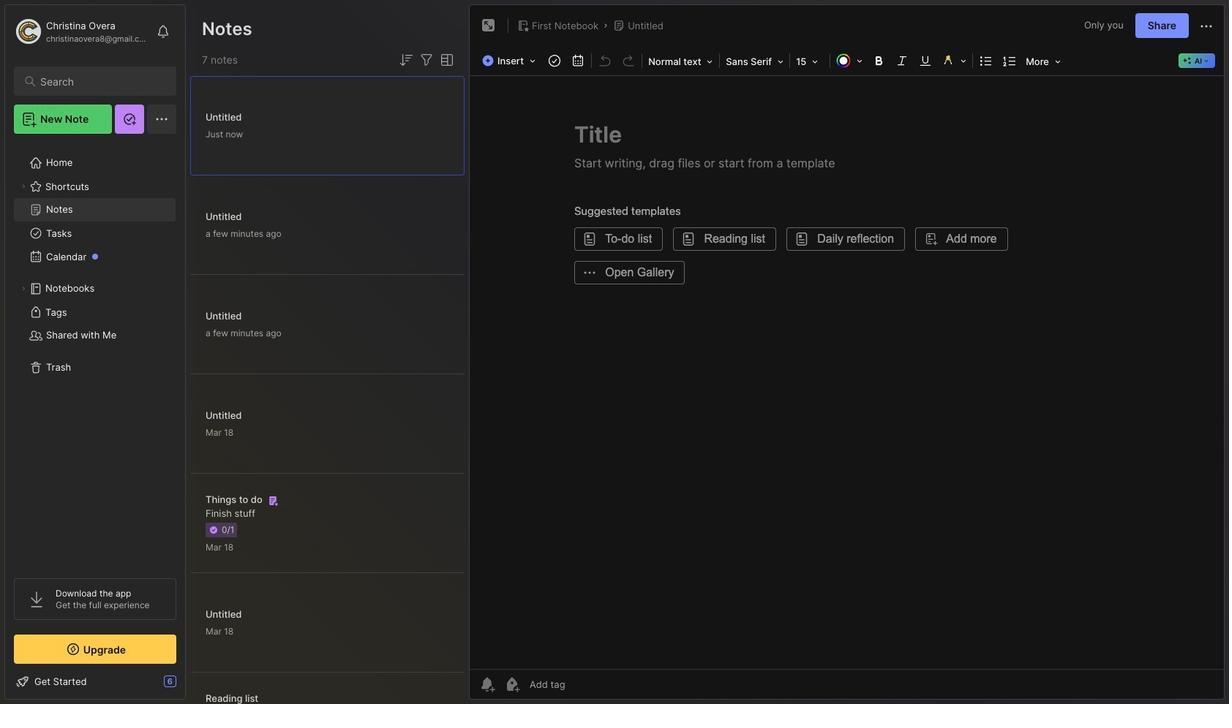 Task type: locate. For each thing, give the bounding box(es) containing it.
Font color field
[[832, 51, 867, 71]]

tree inside "main" element
[[5, 143, 185, 566]]

underline image
[[916, 51, 936, 71]]

tree
[[5, 143, 185, 566]]

Sort options field
[[397, 51, 415, 69]]

Search text field
[[40, 75, 163, 89]]

Insert field
[[479, 51, 543, 71]]

add tag image
[[504, 676, 521, 694]]

expand note image
[[480, 17, 498, 34]]

add filters image
[[418, 51, 436, 69]]

Font size field
[[792, 51, 829, 72]]

click to collapse image
[[185, 678, 196, 695]]

note window element
[[469, 4, 1225, 704]]

Font family field
[[722, 51, 788, 72]]

add a reminder image
[[479, 676, 496, 694]]

main element
[[0, 0, 190, 705]]

italic image
[[892, 51, 913, 71]]

none search field inside "main" element
[[40, 72, 163, 90]]

More field
[[1022, 51, 1066, 72]]

None search field
[[40, 72, 163, 90]]

task image
[[545, 51, 565, 71]]

Help and Learning task checklist field
[[5, 670, 185, 694]]

Add filters field
[[418, 51, 436, 69]]



Task type: vqa. For each thing, say whether or not it's contained in the screenshot.
leftmost tab
no



Task type: describe. For each thing, give the bounding box(es) containing it.
expand notebooks image
[[19, 285, 28, 294]]

calendar event image
[[568, 51, 589, 71]]

Account field
[[14, 17, 149, 46]]

more actions image
[[1198, 17, 1216, 35]]

Highlight field
[[938, 51, 971, 71]]

bulleted list image
[[977, 51, 997, 71]]

bold image
[[869, 51, 889, 71]]

Add tag field
[[528, 679, 639, 692]]

Heading level field
[[644, 51, 718, 72]]

numbered list image
[[1000, 51, 1020, 71]]

More actions field
[[1198, 16, 1216, 35]]

Note Editor text field
[[470, 75, 1225, 670]]

View options field
[[436, 51, 456, 69]]



